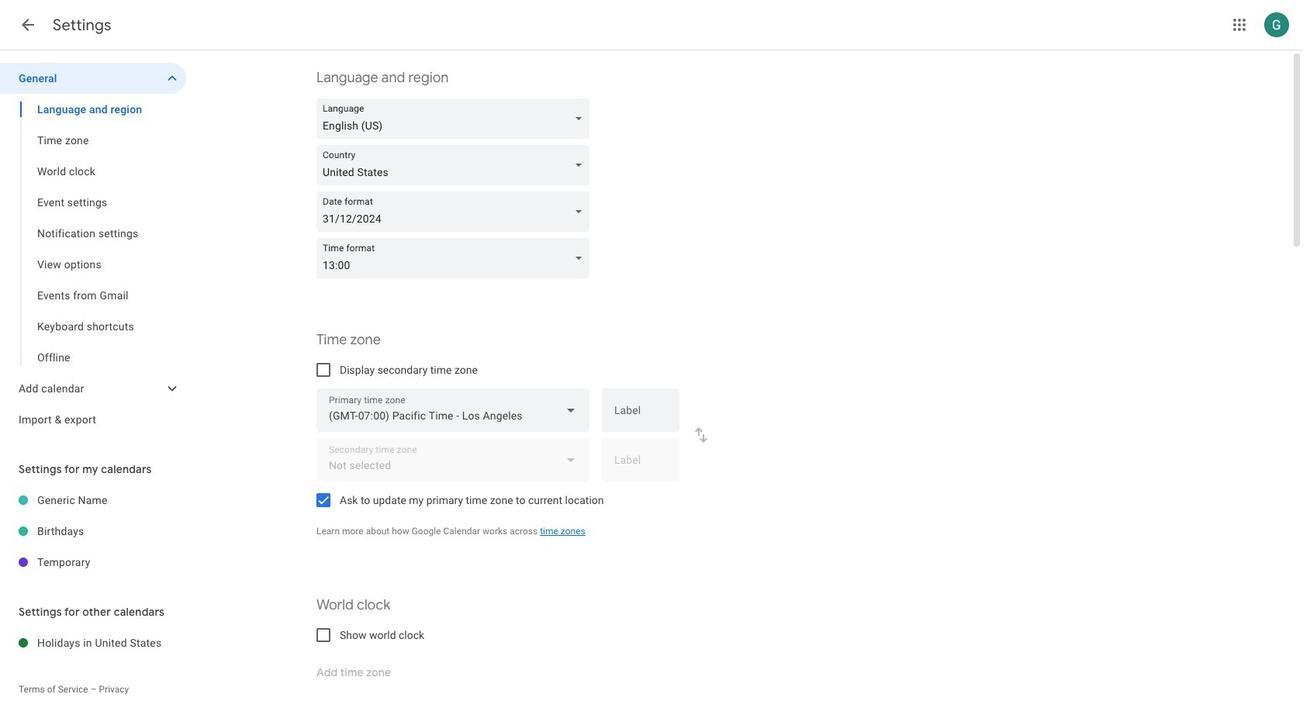 Task type: locate. For each thing, give the bounding box(es) containing it.
None field
[[317, 99, 596, 139], [317, 145, 596, 185], [317, 192, 596, 232], [317, 238, 596, 279], [317, 389, 590, 432], [317, 99, 596, 139], [317, 145, 596, 185], [317, 192, 596, 232], [317, 238, 596, 279], [317, 389, 590, 432]]

0 vertical spatial tree
[[0, 63, 186, 435]]

generic name tree item
[[0, 485, 186, 516]]

general tree item
[[0, 63, 186, 94]]

2 tree from the top
[[0, 485, 186, 578]]

temporary tree item
[[0, 547, 186, 578]]

heading
[[53, 16, 112, 35]]

holidays in united states tree item
[[0, 628, 186, 659]]

tree
[[0, 63, 186, 435], [0, 485, 186, 578]]

1 tree from the top
[[0, 63, 186, 435]]

group
[[0, 94, 186, 373]]

birthdays tree item
[[0, 516, 186, 547]]

1 vertical spatial tree
[[0, 485, 186, 578]]



Task type: vqa. For each thing, say whether or not it's contained in the screenshot.
Formatting options toolbar
no



Task type: describe. For each thing, give the bounding box(es) containing it.
Label for secondary time zone. text field
[[615, 455, 667, 476]]

Label for primary time zone. text field
[[615, 405, 667, 427]]

go back image
[[19, 16, 37, 34]]



